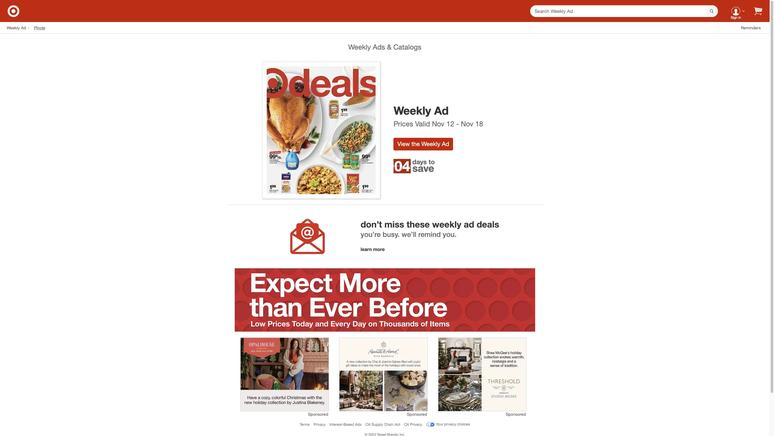 Task type: describe. For each thing, give the bounding box(es) containing it.
catalogs
[[394, 43, 422, 51]]

weekly ads & catalogs
[[349, 43, 422, 51]]

chain
[[384, 423, 394, 427]]

ca for ca supply chain act
[[366, 423, 371, 427]]

expect more than ever before. low prices today and every day on thousands of items. image
[[235, 269, 535, 332]]

1 sponsored from the left
[[308, 412, 328, 417]]

04 days to
[[395, 158, 435, 175]]

ccpa image
[[426, 421, 435, 430]]

go to target.com image
[[8, 5, 19, 17]]

sign in link
[[727, 2, 746, 20]]

view the weekly ad image
[[262, 62, 381, 199]]

valid
[[415, 119, 430, 128]]

weekly inside 'button'
[[422, 140, 441, 148]]

weekly for weekly ad
[[7, 25, 20, 30]]

2 nov from the left
[[461, 119, 474, 128]]

ca supply chain act
[[366, 423, 401, 427]]

weekly ad link
[[7, 25, 34, 31]]

12
[[447, 119, 455, 128]]

the
[[412, 140, 420, 148]]

supply
[[372, 423, 383, 427]]

terms link
[[300, 423, 310, 427]]

reminders link
[[742, 25, 766, 31]]

&
[[387, 43, 392, 51]]

privacy
[[445, 423, 456, 427]]

view the weekly ad button
[[394, 138, 453, 151]]

2 advertisement region from the left
[[340, 338, 428, 412]]

0 horizontal spatial ads
[[355, 423, 362, 427]]

1 advertisement region from the left
[[241, 338, 329, 412]]

weekly for weekly ads & catalogs
[[349, 43, 371, 51]]

ad for weekly ad
[[21, 25, 26, 30]]

1 privacy from the left
[[314, 423, 326, 427]]

ca privacy
[[404, 423, 422, 427]]

-
[[457, 119, 459, 128]]

Search Weekly Ad search field
[[531, 5, 719, 17]]

pinole
[[34, 25, 45, 30]]

prices
[[394, 119, 414, 128]]



Task type: vqa. For each thing, say whether or not it's contained in the screenshot.
Dec
no



Task type: locate. For each thing, give the bounding box(es) containing it.
interest-based ads
[[330, 423, 362, 427]]

save
[[413, 162, 435, 175]]

interest-based ads link
[[330, 423, 362, 427]]

1 horizontal spatial ads
[[373, 43, 385, 51]]

2 vertical spatial ad
[[442, 140, 450, 148]]

ads left &
[[373, 43, 385, 51]]

0 vertical spatial ads
[[373, 43, 385, 51]]

your privacy choices link
[[426, 421, 470, 430]]

ad left pinole
[[21, 25, 26, 30]]

ad for weekly ad prices valid nov 12 - nov 18
[[435, 104, 449, 117]]

don't miss these weekly ad deals. you're busy. we'll remind you. sign up now. image
[[232, 205, 538, 269]]

sign
[[731, 15, 738, 20]]

ca right act
[[404, 423, 409, 427]]

sponsored
[[308, 412, 328, 417], [407, 412, 427, 417], [506, 412, 526, 417]]

1 horizontal spatial nov
[[461, 119, 474, 128]]

2 horizontal spatial advertisement region
[[439, 338, 527, 412]]

2 horizontal spatial sponsored
[[506, 412, 526, 417]]

view
[[398, 140, 410, 148]]

3 advertisement region from the left
[[439, 338, 527, 412]]

weekly inside 'link'
[[7, 25, 20, 30]]

privacy link
[[314, 423, 326, 427]]

weekly inside weekly ad prices valid nov 12 - nov 18
[[394, 104, 431, 117]]

ad
[[21, 25, 26, 30], [435, 104, 449, 117], [442, 140, 450, 148]]

ads right based
[[355, 423, 362, 427]]

ca left "supply"
[[366, 423, 371, 427]]

1 vertical spatial ads
[[355, 423, 362, 427]]

ad inside weekly ad prices valid nov 12 - nov 18
[[435, 104, 449, 117]]

0 horizontal spatial privacy
[[314, 423, 326, 427]]

view the weekly ad
[[398, 140, 450, 148]]

sign in
[[731, 15, 742, 20]]

1 horizontal spatial sponsored
[[407, 412, 427, 417]]

0 vertical spatial ad
[[21, 25, 26, 30]]

reminders
[[742, 25, 761, 30]]

ca
[[366, 423, 371, 427], [404, 423, 409, 427]]

3 sponsored from the left
[[506, 412, 526, 417]]

04
[[395, 158, 410, 175]]

ad down the 12 at the top
[[442, 140, 450, 148]]

act
[[395, 423, 401, 427]]

ad inside weekly ad 'link'
[[21, 25, 26, 30]]

ca supply chain act link
[[366, 423, 401, 427]]

0 horizontal spatial advertisement region
[[241, 338, 329, 412]]

to
[[429, 158, 435, 166]]

view your cart on target.com image
[[754, 7, 763, 15]]

1 nov from the left
[[432, 119, 445, 128]]

weekly for weekly ad prices valid nov 12 - nov 18
[[394, 104, 431, 117]]

based
[[344, 423, 354, 427]]

nov
[[432, 119, 445, 128], [461, 119, 474, 128]]

privacy left ccpa "image"
[[410, 423, 422, 427]]

in
[[739, 15, 742, 20]]

your privacy choices
[[436, 423, 470, 427]]

2 ca from the left
[[404, 423, 409, 427]]

weekly
[[7, 25, 20, 30], [349, 43, 371, 51], [394, 104, 431, 117], [422, 140, 441, 148]]

ca for ca privacy
[[404, 423, 409, 427]]

2 privacy from the left
[[410, 423, 422, 427]]

1 horizontal spatial privacy
[[410, 423, 422, 427]]

advertisement region
[[241, 338, 329, 412], [340, 338, 428, 412], [439, 338, 527, 412]]

nov right -
[[461, 119, 474, 128]]

choices
[[458, 423, 470, 427]]

form
[[531, 5, 719, 17]]

0 horizontal spatial ca
[[366, 423, 371, 427]]

privacy right terms
[[314, 423, 326, 427]]

ad up the 12 at the top
[[435, 104, 449, 117]]

ad inside view the weekly ad 'button'
[[442, 140, 450, 148]]

18
[[476, 119, 484, 128]]

1 ca from the left
[[366, 423, 371, 427]]

1 horizontal spatial advertisement region
[[340, 338, 428, 412]]

1 vertical spatial ad
[[435, 104, 449, 117]]

2 sponsored from the left
[[407, 412, 427, 417]]

weekly ad prices valid nov 12 - nov 18
[[394, 104, 484, 128]]

days
[[413, 158, 427, 166]]

ca privacy link
[[404, 423, 422, 427]]

weekly ad
[[7, 25, 26, 30]]

nov left the 12 at the top
[[432, 119, 445, 128]]

interest-
[[330, 423, 344, 427]]

privacy
[[314, 423, 326, 427], [410, 423, 422, 427]]

your
[[436, 423, 444, 427]]

ads
[[373, 43, 385, 51], [355, 423, 362, 427]]

0 horizontal spatial sponsored
[[308, 412, 328, 417]]

terms
[[300, 423, 310, 427]]

1 horizontal spatial ca
[[404, 423, 409, 427]]

pinole link
[[34, 25, 50, 31]]

0 horizontal spatial nov
[[432, 119, 445, 128]]



